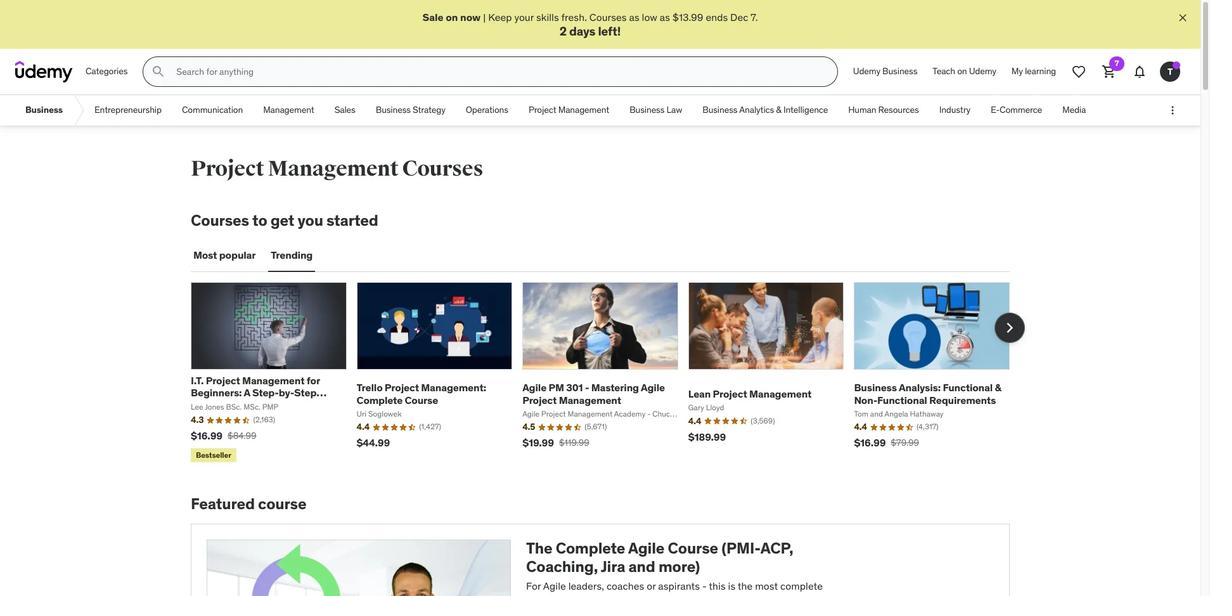 Task type: locate. For each thing, give the bounding box(es) containing it.
next image
[[1000, 318, 1021, 338]]

on left now
[[446, 11, 458, 23]]

0 vertical spatial on
[[446, 11, 458, 23]]

1 horizontal spatial course
[[668, 539, 719, 558]]

acp).
[[727, 594, 752, 596]]

sales
[[335, 104, 356, 116]]

my learning link
[[1005, 57, 1064, 87]]

|
[[484, 11, 486, 23]]

-
[[585, 381, 589, 394], [703, 580, 707, 592]]

0 vertical spatial course
[[258, 494, 307, 514]]

1 horizontal spatial as
[[660, 11, 671, 23]]

on inside sale on now | keep your skills fresh. courses as low as $13.99 ends dec 7. 2 days left!
[[446, 11, 458, 23]]

project inside the trello project management: complete course
[[385, 381, 419, 394]]

project inside agile pm 301 - mastering agile project management
[[523, 394, 557, 406]]

for inside the complete agile course (pmi-acp, coaching, jira and more) for agile leaders, coaches or aspirants - this is the most complete agile course (includes 21 pdus for your pmi-acp).
[[669, 594, 681, 596]]

course inside the trello project management: complete course
[[405, 394, 438, 406]]

business for business strategy
[[376, 104, 411, 116]]

sale
[[423, 11, 444, 23]]

by-
[[279, 386, 294, 399]]

& down next image
[[995, 381, 1002, 394]]

1 vertical spatial -
[[703, 580, 707, 592]]

0 horizontal spatial complete
[[357, 394, 403, 406]]

0 horizontal spatial -
[[585, 381, 589, 394]]

on for sale on now | keep your skills fresh. courses as low as $13.99 ends dec 7. 2 days left!
[[446, 11, 458, 23]]

agile
[[523, 381, 547, 394], [641, 381, 665, 394], [629, 539, 665, 558], [543, 580, 566, 592], [526, 594, 549, 596]]

0 vertical spatial course
[[405, 394, 438, 406]]

course inside the complete agile course (pmi-acp, coaching, jira and more) for agile leaders, coaches or aspirants - this is the most complete agile course (includes 21 pdus for your pmi-acp).
[[552, 594, 582, 596]]

0 vertical spatial &
[[777, 104, 782, 116]]

0 vertical spatial courses
[[590, 11, 627, 23]]

0 vertical spatial your
[[515, 11, 534, 23]]

analysis:
[[899, 381, 941, 394]]

21
[[628, 594, 638, 596]]

agile pm 301 - mastering agile project management link
[[523, 381, 665, 406]]

- right 301
[[585, 381, 589, 394]]

udemy business
[[854, 66, 918, 77]]

2 vertical spatial courses
[[191, 211, 249, 230]]

commerce
[[1000, 104, 1043, 116]]

$13.99
[[673, 11, 704, 23]]

notifications image
[[1133, 64, 1148, 79]]

1 vertical spatial &
[[995, 381, 1002, 394]]

& right analytics
[[777, 104, 782, 116]]

t link
[[1156, 57, 1186, 87]]

your left skills
[[515, 11, 534, 23]]

business inside business analysis: functional & non-functional requirements
[[855, 381, 898, 394]]

business for business analytics & intelligence
[[703, 104, 738, 116]]

entrepreneurship
[[94, 104, 162, 116]]

as right low
[[660, 11, 671, 23]]

project management
[[529, 104, 610, 116]]

entrepreneurship link
[[84, 95, 172, 126]]

on right teach
[[958, 66, 968, 77]]

course down the leaders,
[[552, 594, 582, 596]]

for
[[526, 580, 541, 592]]

the
[[526, 539, 553, 558]]

0 horizontal spatial udemy
[[854, 66, 881, 77]]

udemy left my
[[970, 66, 997, 77]]

business strategy
[[376, 104, 446, 116]]

business for business analysis: functional & non-functional requirements
[[855, 381, 898, 394]]

business left "strategy"
[[376, 104, 411, 116]]

agile down coaching,
[[543, 580, 566, 592]]

most
[[756, 580, 778, 592]]

0 horizontal spatial functional
[[878, 394, 928, 406]]

1 horizontal spatial your
[[683, 594, 703, 596]]

trending button
[[269, 240, 315, 271]]

& inside business analysis: functional & non-functional requirements
[[995, 381, 1002, 394]]

your down aspirants
[[683, 594, 703, 596]]

strategy
[[413, 104, 446, 116]]

functional left requirements
[[878, 394, 928, 406]]

resources
[[879, 104, 920, 116]]

1 vertical spatial your
[[683, 594, 703, 596]]

functional
[[943, 381, 993, 394], [878, 394, 928, 406]]

project down communication link
[[191, 156, 264, 182]]

the complete agile course (pmi-acp, coaching, jira and more) for agile leaders, coaches or aspirants - this is the most complete agile course (includes 21 pdus for your pmi-acp).
[[526, 539, 823, 596]]

complete
[[357, 394, 403, 406], [556, 539, 626, 558]]

0 horizontal spatial &
[[777, 104, 782, 116]]

coaches
[[607, 580, 645, 592]]

0 horizontal spatial course
[[405, 394, 438, 406]]

categories button
[[78, 57, 135, 87]]

wishlist image
[[1072, 64, 1087, 79]]

0 horizontal spatial as
[[630, 11, 640, 23]]

now
[[461, 11, 481, 23]]

functional right analysis:
[[943, 381, 993, 394]]

- inside agile pm 301 - mastering agile project management
[[585, 381, 589, 394]]

courses up most popular
[[191, 211, 249, 230]]

analytics
[[740, 104, 775, 116]]

0 vertical spatial complete
[[357, 394, 403, 406]]

(includes
[[585, 594, 625, 596]]

course right trello
[[405, 394, 438, 406]]

for right by- at the left of the page
[[307, 374, 320, 387]]

course right 'featured' on the bottom left of page
[[258, 494, 307, 514]]

business left analytics
[[703, 104, 738, 116]]

popular
[[219, 249, 256, 262]]

1 vertical spatial for
[[669, 594, 681, 596]]

udemy up human
[[854, 66, 881, 77]]

keep
[[489, 11, 512, 23]]

trello project management: complete course link
[[357, 381, 486, 406]]

1 vertical spatial on
[[958, 66, 968, 77]]

business link
[[15, 95, 73, 126]]

project right trello
[[385, 381, 419, 394]]

2 horizontal spatial courses
[[590, 11, 627, 23]]

2 udemy from the left
[[970, 66, 997, 77]]

project right i.t.
[[206, 374, 240, 387]]

a
[[244, 386, 250, 399]]

as left low
[[630, 11, 640, 23]]

pmi-
[[705, 594, 727, 596]]

days
[[570, 24, 596, 39]]

requirements
[[930, 394, 997, 406]]

1 horizontal spatial -
[[703, 580, 707, 592]]

featured course
[[191, 494, 307, 514]]

agile down the for
[[526, 594, 549, 596]]

i.t.
[[191, 374, 204, 387]]

pm
[[549, 381, 564, 394]]

arrow pointing to subcategory menu links image
[[73, 95, 84, 126]]

1 horizontal spatial complete
[[556, 539, 626, 558]]

industry
[[940, 104, 971, 116]]

dec
[[731, 11, 749, 23]]

0 vertical spatial for
[[307, 374, 320, 387]]

for inside i.t. project management for beginners: a step-by-step guide
[[307, 374, 320, 387]]

lean project management link
[[689, 387, 812, 400]]

1 horizontal spatial courses
[[402, 156, 483, 182]]

media link
[[1053, 95, 1097, 126]]

agile left 'pm'
[[523, 381, 547, 394]]

0 horizontal spatial on
[[446, 11, 458, 23]]

business left arrow pointing to subcategory menu links image
[[25, 104, 63, 116]]

1 horizontal spatial for
[[669, 594, 681, 596]]

0 horizontal spatial course
[[258, 494, 307, 514]]

business left analysis:
[[855, 381, 898, 394]]

aspirants
[[659, 580, 700, 592]]

you have alerts image
[[1173, 62, 1181, 69]]

0 vertical spatial -
[[585, 381, 589, 394]]

human resources
[[849, 104, 920, 116]]

the
[[738, 580, 753, 592]]

agile up or on the right of the page
[[629, 539, 665, 558]]

for down aspirants
[[669, 594, 681, 596]]

complete
[[781, 580, 823, 592]]

1 udemy from the left
[[854, 66, 881, 77]]

courses down "strategy"
[[402, 156, 483, 182]]

your
[[515, 11, 534, 23], [683, 594, 703, 596]]

1 horizontal spatial udemy
[[970, 66, 997, 77]]

2 as from the left
[[660, 11, 671, 23]]

management inside management link
[[263, 104, 314, 116]]

1 vertical spatial course
[[552, 594, 582, 596]]

communication
[[182, 104, 243, 116]]

started
[[327, 211, 379, 230]]

i.t. project management for beginners: a step-by-step guide
[[191, 374, 320, 411]]

course
[[258, 494, 307, 514], [552, 594, 582, 596]]

1 horizontal spatial &
[[995, 381, 1002, 394]]

business left "law"
[[630, 104, 665, 116]]

(pmi-
[[722, 539, 761, 558]]

business analytics & intelligence
[[703, 104, 829, 116]]

project left 301
[[523, 394, 557, 406]]

- left the this
[[703, 580, 707, 592]]

your inside the complete agile course (pmi-acp, coaching, jira and more) for agile leaders, coaches or aspirants - this is the most complete agile course (includes 21 pdus for your pmi-acp).
[[683, 594, 703, 596]]

sale on now | keep your skills fresh. courses as low as $13.99 ends dec 7. 2 days left!
[[423, 11, 758, 39]]

1 horizontal spatial course
[[552, 594, 582, 596]]

1 horizontal spatial on
[[958, 66, 968, 77]]

1 vertical spatial complete
[[556, 539, 626, 558]]

is
[[729, 580, 736, 592]]

0 horizontal spatial for
[[307, 374, 320, 387]]

industry link
[[930, 95, 981, 126]]

7 link
[[1095, 57, 1125, 87]]

project right lean
[[713, 387, 748, 400]]

low
[[642, 11, 658, 23]]

for
[[307, 374, 320, 387], [669, 594, 681, 596]]

1 vertical spatial course
[[668, 539, 719, 558]]

0 horizontal spatial your
[[515, 11, 534, 23]]

course up aspirants
[[668, 539, 719, 558]]

1 as from the left
[[630, 11, 640, 23]]

as
[[630, 11, 640, 23], [660, 11, 671, 23]]

courses up left!
[[590, 11, 627, 23]]

operations
[[466, 104, 509, 116]]



Task type: describe. For each thing, give the bounding box(es) containing it.
fresh.
[[562, 11, 587, 23]]

sales link
[[325, 95, 366, 126]]

- inside the complete agile course (pmi-acp, coaching, jira and more) for agile leaders, coaches or aspirants - this is the most complete agile course (includes 21 pdus for your pmi-acp).
[[703, 580, 707, 592]]

business strategy link
[[366, 95, 456, 126]]

business up resources
[[883, 66, 918, 77]]

this
[[709, 580, 726, 592]]

teach on udemy
[[933, 66, 997, 77]]

acp,
[[761, 539, 794, 558]]

& inside 'business analytics & intelligence' link
[[777, 104, 782, 116]]

management inside i.t. project management for beginners: a step-by-step guide
[[242, 374, 305, 387]]

udemy business link
[[846, 57, 926, 87]]

2
[[560, 24, 567, 39]]

complete inside the trello project management: complete course
[[357, 394, 403, 406]]

human resources link
[[839, 95, 930, 126]]

submit search image
[[151, 64, 166, 79]]

e-commerce link
[[981, 95, 1053, 126]]

most popular button
[[191, 240, 258, 271]]

business law link
[[620, 95, 693, 126]]

7.
[[751, 11, 758, 23]]

learning
[[1026, 66, 1057, 77]]

trello
[[357, 381, 383, 394]]

shopping cart with 7 items image
[[1102, 64, 1118, 79]]

my learning
[[1012, 66, 1057, 77]]

course inside the complete agile course (pmi-acp, coaching, jira and more) for agile leaders, coaches or aspirants - this is the most complete agile course (includes 21 pdus for your pmi-acp).
[[668, 539, 719, 558]]

1 horizontal spatial functional
[[943, 381, 993, 394]]

mastering
[[592, 381, 639, 394]]

media
[[1063, 104, 1087, 116]]

get
[[271, 211, 295, 230]]

close image
[[1177, 11, 1190, 24]]

agile right mastering
[[641, 381, 665, 394]]

udemy image
[[15, 61, 73, 83]]

human
[[849, 104, 877, 116]]

complete inside the complete agile course (pmi-acp, coaching, jira and more) for agile leaders, coaches or aspirants - this is the most complete agile course (includes 21 pdus for your pmi-acp).
[[556, 539, 626, 558]]

most popular
[[193, 249, 256, 262]]

trello project management: complete course
[[357, 381, 486, 406]]

you
[[298, 211, 323, 230]]

project inside i.t. project management for beginners: a step-by-step guide
[[206, 374, 240, 387]]

to
[[253, 211, 267, 230]]

management inside agile pm 301 - mastering agile project management
[[559, 394, 622, 406]]

most
[[193, 249, 217, 262]]

project management courses
[[191, 156, 483, 182]]

or
[[647, 580, 656, 592]]

teach
[[933, 66, 956, 77]]

management inside project management link
[[559, 104, 610, 116]]

business for business law
[[630, 104, 665, 116]]

Search for anything text field
[[174, 61, 823, 83]]

guide
[[191, 399, 219, 411]]

e-
[[991, 104, 1000, 116]]

project right the operations
[[529, 104, 557, 116]]

left!
[[598, 24, 621, 39]]

and
[[629, 557, 656, 577]]

your inside sale on now | keep your skills fresh. courses as low as $13.99 ends dec 7. 2 days left!
[[515, 11, 534, 23]]

business analysis: functional & non-functional requirements link
[[855, 381, 1002, 406]]

carousel element
[[191, 282, 1026, 465]]

7
[[1115, 58, 1120, 68]]

step-
[[252, 386, 279, 399]]

skills
[[537, 11, 559, 23]]

intelligence
[[784, 104, 829, 116]]

courses to get you started
[[191, 211, 379, 230]]

my
[[1012, 66, 1024, 77]]

more subcategory menu links image
[[1167, 104, 1180, 117]]

project management link
[[519, 95, 620, 126]]

on for teach on udemy
[[958, 66, 968, 77]]

agile pm 301 - mastering agile project management
[[523, 381, 665, 406]]

more)
[[659, 557, 700, 577]]

teach on udemy link
[[926, 57, 1005, 87]]

t
[[1168, 66, 1173, 77]]

management:
[[421, 381, 486, 394]]

jira
[[601, 557, 626, 577]]

lean project management
[[689, 387, 812, 400]]

beginners:
[[191, 386, 242, 399]]

1 vertical spatial courses
[[402, 156, 483, 182]]

courses inside sale on now | keep your skills fresh. courses as low as $13.99 ends dec 7. 2 days left!
[[590, 11, 627, 23]]

lean
[[689, 387, 711, 400]]

301
[[567, 381, 583, 394]]

operations link
[[456, 95, 519, 126]]

law
[[667, 104, 683, 116]]

non-
[[855, 394, 878, 406]]

step
[[294, 386, 317, 399]]

e-commerce
[[991, 104, 1043, 116]]

business analysis: functional & non-functional requirements
[[855, 381, 1002, 406]]

communication link
[[172, 95, 253, 126]]

i.t. project management for beginners: a step-by-step guide link
[[191, 374, 327, 411]]

0 horizontal spatial courses
[[191, 211, 249, 230]]

business law
[[630, 104, 683, 116]]

business analytics & intelligence link
[[693, 95, 839, 126]]



Task type: vqa. For each thing, say whether or not it's contained in the screenshot.
Taxes
no



